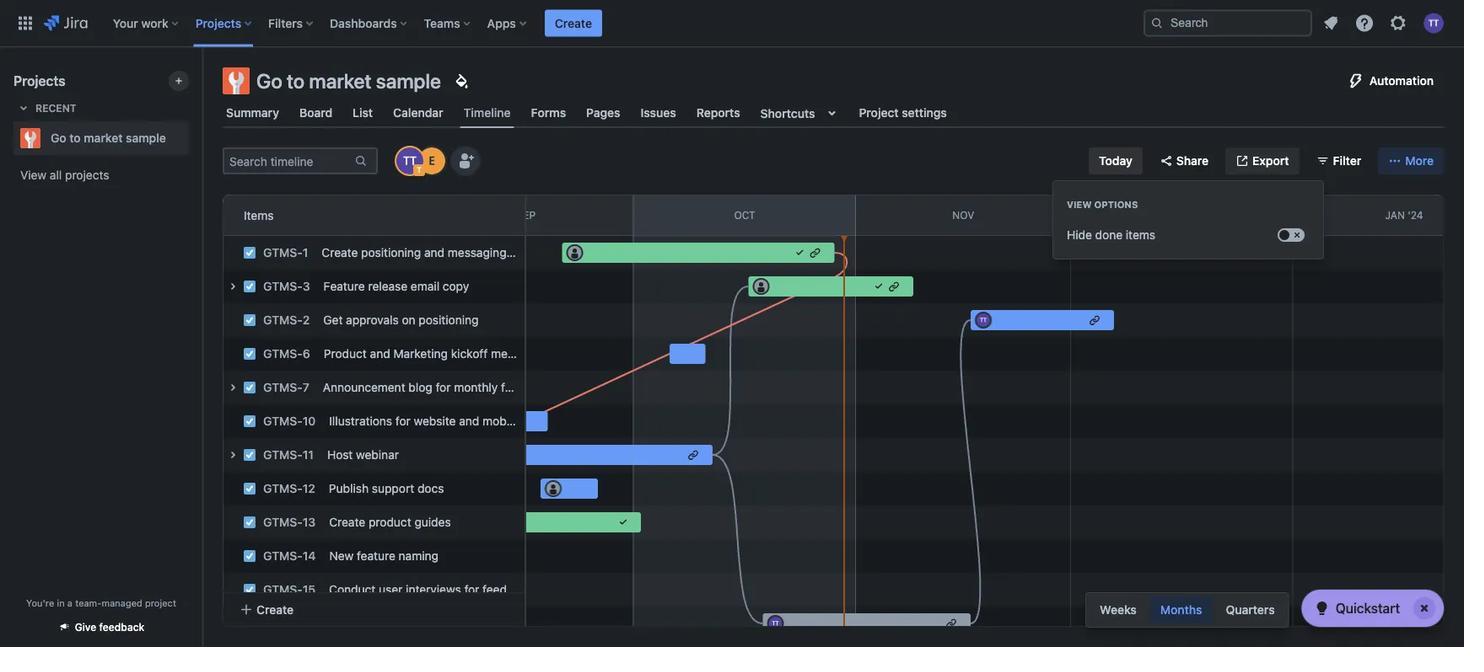 Task type: describe. For each thing, give the bounding box(es) containing it.
export button
[[1225, 148, 1299, 175]]

2 horizontal spatial and
[[459, 415, 479, 428]]

14
[[303, 549, 316, 563]]

task image for gtms-2
[[243, 314, 256, 327]]

appswitcher icon image
[[15, 13, 35, 33]]

share button
[[1149, 148, 1219, 175]]

weeks button
[[1090, 597, 1147, 624]]

feedback inside button
[[99, 622, 144, 634]]

host webinar
[[327, 448, 399, 462]]

row containing gtms-3
[[214, 266, 525, 304]]

list
[[353, 106, 373, 120]]

gtms-6 link
[[263, 347, 310, 361]]

product
[[369, 516, 411, 530]]

row containing gtms-2
[[214, 299, 525, 337]]

row containing gtms-13
[[214, 502, 525, 540]]

show child issues image for gtms-11
[[223, 445, 243, 466]]

create inside row
[[329, 516, 365, 530]]

project settings
[[859, 106, 947, 120]]

gtms-13
[[263, 516, 316, 530]]

banner containing your work
[[0, 0, 1464, 47]]

Search timeline text field
[[224, 149, 353, 173]]

copy
[[443, 280, 469, 293]]

create down gtms-15 link
[[256, 603, 294, 617]]

row containing gtms-10
[[214, 401, 543, 439]]

feature
[[324, 280, 365, 293]]

announcement
[[323, 381, 405, 395]]

cell for row containing gtms-7
[[223, 371, 587, 405]]

show child issues image for gtms-7
[[223, 378, 243, 398]]

add to starred image
[[184, 128, 204, 148]]

a
[[67, 598, 73, 609]]

0 vertical spatial go to market sample
[[256, 69, 441, 93]]

0 vertical spatial feature
[[554, 246, 592, 260]]

dismiss quickstart image
[[1411, 595, 1438, 622]]

gtms-7 link
[[263, 381, 309, 395]]

cell for row containing gtms-11
[[223, 439, 525, 472]]

naming
[[399, 549, 439, 563]]

you're in a team-managed project
[[26, 598, 176, 609]]

quarters button
[[1216, 597, 1285, 624]]

gtms- for 2
[[263, 313, 303, 327]]

summary link
[[223, 98, 283, 128]]

today
[[1099, 154, 1132, 168]]

timeline grid
[[196, 195, 1464, 648]]

today button
[[1089, 148, 1143, 175]]

guides
[[414, 516, 451, 530]]

forms
[[531, 106, 566, 120]]

1 horizontal spatial feature
[[501, 381, 540, 395]]

issues link
[[637, 98, 680, 128]]

interviews
[[406, 583, 461, 597]]

automation button
[[1336, 67, 1444, 94]]

15
[[303, 583, 316, 597]]

feedback inside row
[[483, 583, 533, 597]]

task image for gtms-7
[[243, 381, 256, 395]]

task image for gtms-1
[[243, 246, 256, 260]]

product
[[324, 347, 367, 361]]

gtms- for 11
[[263, 448, 303, 462]]

3
[[303, 280, 310, 293]]

task image for gtms-14
[[243, 550, 256, 563]]

project
[[859, 106, 899, 120]]

pages link
[[583, 98, 624, 128]]

view all projects link
[[13, 160, 189, 191]]

quickstart button
[[1302, 590, 1444, 627]]

cell for row containing gtms-3
[[223, 270, 525, 304]]

0 vertical spatial to
[[287, 69, 305, 93]]

create inside primary element
[[555, 16, 592, 30]]

'24
[[1408, 209, 1423, 221]]

gtms-10
[[263, 415, 316, 428]]

for left new
[[510, 246, 525, 260]]

1 vertical spatial and
[[370, 347, 390, 361]]

host
[[327, 448, 353, 462]]

show child issues image for gtms-3
[[223, 277, 243, 297]]

0 horizontal spatial go to market sample
[[51, 131, 166, 145]]

Search field
[[1144, 10, 1312, 37]]

positioning inside row
[[419, 313, 479, 327]]

gtms-7
[[263, 381, 309, 395]]

shortcuts button
[[757, 98, 845, 128]]

gtms- for 15
[[263, 583, 303, 597]]

meeting
[[491, 347, 535, 361]]

13
[[303, 516, 316, 530]]

dashboards
[[330, 16, 397, 30]]

kickoff
[[451, 347, 488, 361]]

gtms- for 1
[[263, 246, 303, 260]]

new
[[329, 549, 354, 563]]

hide done items
[[1067, 228, 1155, 242]]

row containing gtms-6
[[214, 333, 535, 371]]

quarters
[[1226, 603, 1275, 617]]

gtms- for 10
[[263, 415, 303, 428]]

issues
[[641, 106, 676, 120]]

your profile and settings image
[[1424, 13, 1444, 33]]

tab list containing timeline
[[213, 98, 1454, 128]]

gtms-1
[[263, 246, 308, 260]]

ad
[[372, 617, 386, 631]]

16
[[303, 617, 316, 631]]

on
[[402, 313, 415, 327]]

gtms-2 link
[[263, 313, 310, 327]]

give feedback button
[[48, 614, 155, 641]]

view all projects
[[20, 168, 109, 182]]

collapse recent projects image
[[13, 98, 34, 118]]

task image for gtms-16
[[243, 617, 256, 631]]

go inside go to market sample link
[[51, 131, 66, 145]]

filter
[[1333, 154, 1361, 168]]

get approvals on positioning
[[323, 313, 479, 327]]

messaging
[[448, 246, 507, 260]]

calendar
[[393, 106, 443, 120]]

create project image
[[172, 74, 186, 88]]

more
[[1405, 154, 1434, 168]]

give feedback
[[75, 622, 144, 634]]

0 horizontal spatial sample
[[126, 131, 166, 145]]

more button
[[1378, 148, 1444, 175]]

calendar link
[[390, 98, 447, 128]]

gtms- for 3
[[263, 280, 303, 293]]

gtms-6
[[263, 347, 310, 361]]

illustrations
[[329, 415, 392, 428]]

view for view options
[[1067, 199, 1092, 210]]

list link
[[349, 98, 376, 128]]

go to market sample link
[[13, 121, 182, 155]]

0 vertical spatial and
[[424, 246, 445, 260]]

campaign
[[389, 617, 442, 631]]

create up the feature
[[322, 246, 358, 260]]

items
[[1126, 228, 1155, 242]]

0 horizontal spatial market
[[84, 131, 123, 145]]

dashboards button
[[325, 10, 414, 37]]

done
[[1095, 228, 1123, 242]]

set background color image
[[451, 71, 471, 91]]



Task type: locate. For each thing, give the bounding box(es) containing it.
7 gtms- from the top
[[263, 448, 303, 462]]

1 vertical spatial projects
[[13, 73, 65, 89]]

task image for gtms-10
[[243, 415, 256, 428]]

feature right the new
[[357, 549, 395, 563]]

reports
[[696, 106, 740, 120]]

positioning up release
[[361, 246, 421, 260]]

0 vertical spatial projects
[[195, 16, 241, 30]]

help image
[[1354, 13, 1375, 33]]

primary element
[[10, 0, 1144, 47]]

feature down meeting
[[501, 381, 540, 395]]

view options
[[1067, 199, 1138, 210]]

gtms- for 12
[[263, 482, 303, 496]]

cell up publish support docs
[[223, 439, 525, 472]]

market up 'view all projects' link
[[84, 131, 123, 145]]

task image left gtms-2
[[243, 314, 256, 327]]

your work
[[113, 16, 168, 30]]

your work button
[[108, 10, 185, 37]]

2 cell from the top
[[223, 371, 587, 405]]

sample left add to starred 'image'
[[126, 131, 166, 145]]

0 vertical spatial sample
[[376, 69, 441, 93]]

1 vertical spatial to
[[69, 131, 81, 145]]

0 vertical spatial create button
[[545, 10, 602, 37]]

3 task image from the top
[[243, 314, 256, 327]]

1 vertical spatial view
[[1067, 199, 1092, 210]]

gtms- down gtms-15
[[263, 617, 303, 631]]

0 horizontal spatial projects
[[13, 73, 65, 89]]

0 horizontal spatial feature
[[357, 549, 395, 563]]

gtms- down gtms-11 link
[[263, 482, 303, 496]]

project
[[145, 598, 176, 609]]

gtms-16
[[263, 617, 316, 631]]

feedback down managed
[[99, 622, 144, 634]]

1 horizontal spatial go
[[256, 69, 282, 93]]

gtms-11
[[263, 448, 314, 462]]

oct
[[734, 209, 755, 221]]

show child issues image left gtms-11 link
[[223, 445, 243, 466]]

announcement blog for monthly feature updates
[[323, 381, 587, 395]]

0 vertical spatial show child issues image
[[223, 277, 243, 297]]

8 gtms- from the top
[[263, 482, 303, 496]]

reports link
[[693, 98, 744, 128]]

task image left gtms-14
[[243, 550, 256, 563]]

search image
[[1150, 16, 1164, 30]]

show child issues image left gtms-7
[[223, 378, 243, 398]]

cell up approvals
[[223, 270, 525, 304]]

gtms- down gtms-1
[[263, 280, 303, 293]]

9 gtms- from the top
[[263, 516, 303, 530]]

0 horizontal spatial feedback
[[99, 622, 144, 634]]

row containing gtms-14
[[214, 536, 525, 573]]

show child issues image left gtms-3
[[223, 277, 243, 297]]

monthly
[[454, 381, 498, 395]]

0 vertical spatial feedback
[[483, 583, 533, 597]]

1 horizontal spatial projects
[[195, 16, 241, 30]]

positioning down copy
[[419, 313, 479, 327]]

4 task image from the top
[[243, 381, 256, 395]]

notifications image
[[1321, 13, 1341, 33]]

row down host webinar
[[214, 468, 525, 506]]

check image
[[1312, 599, 1332, 619]]

row down new feature naming
[[214, 569, 533, 607]]

1 horizontal spatial sample
[[376, 69, 441, 93]]

row containing gtms-11
[[214, 434, 525, 472]]

task image left gtms-13 link
[[243, 516, 256, 530]]

gtms- up gtms-15 link
[[263, 549, 303, 563]]

create button inside primary element
[[545, 10, 602, 37]]

items
[[244, 208, 274, 222]]

3 gtms- from the top
[[263, 313, 303, 327]]

months button
[[1150, 597, 1212, 624]]

release
[[368, 280, 407, 293]]

you're
[[26, 598, 54, 609]]

conduct user interviews for feedback
[[329, 583, 533, 597]]

cell down marketing on the bottom left of the page
[[223, 371, 587, 405]]

0 vertical spatial cell
[[223, 270, 525, 304]]

row down publish support docs
[[214, 502, 525, 540]]

publish support docs
[[329, 482, 444, 496]]

options
[[1094, 199, 1138, 210]]

give
[[75, 622, 96, 634]]

for
[[510, 246, 525, 260], [436, 381, 451, 395], [395, 415, 411, 428], [464, 583, 479, 597]]

2 vertical spatial show child issues image
[[223, 445, 243, 466]]

projects button
[[190, 10, 258, 37]]

1 horizontal spatial and
[[424, 246, 445, 260]]

feedback right interviews
[[483, 583, 533, 597]]

email
[[411, 280, 439, 293]]

board link
[[296, 98, 336, 128]]

create positioning and messaging for new feature
[[322, 246, 592, 260]]

10 gtms- from the top
[[263, 549, 303, 563]]

0 vertical spatial positioning
[[361, 246, 421, 260]]

0 horizontal spatial view
[[20, 168, 46, 182]]

items row group
[[223, 195, 525, 236]]

for left "website"
[[395, 415, 411, 428]]

gtms-14
[[263, 549, 316, 563]]

1 horizontal spatial go to market sample
[[256, 69, 441, 93]]

for right interviews
[[464, 583, 479, 597]]

1 cell from the top
[[223, 270, 525, 304]]

gtms-10 link
[[263, 415, 316, 428]]

recent
[[35, 102, 76, 114]]

board
[[299, 106, 332, 120]]

sep
[[517, 209, 536, 221]]

automation image
[[1346, 71, 1366, 91]]

task image for gtms-6
[[243, 347, 256, 361]]

1 gtms- from the top
[[263, 246, 303, 260]]

2 vertical spatial and
[[459, 415, 479, 428]]

1 vertical spatial go
[[51, 131, 66, 145]]

gtms-15 link
[[263, 583, 316, 597]]

gtms- for 13
[[263, 516, 303, 530]]

0 vertical spatial go
[[256, 69, 282, 93]]

1 vertical spatial create button
[[229, 595, 519, 625]]

1 vertical spatial sample
[[126, 131, 166, 145]]

3 show child issues image from the top
[[223, 445, 243, 466]]

1 task image from the top
[[243, 347, 256, 361]]

0 horizontal spatial create button
[[229, 595, 519, 625]]

task image
[[243, 347, 256, 361], [243, 415, 256, 428], [243, 449, 256, 462], [243, 516, 256, 530]]

add people image
[[455, 151, 476, 171]]

gtms- down gtms-12
[[263, 516, 303, 530]]

row down the user
[[223, 607, 525, 641]]

gtms-12
[[263, 482, 315, 496]]

column header up 1
[[196, 196, 419, 235]]

1 column header from the left
[[196, 196, 419, 235]]

11 gtms- from the top
[[263, 583, 303, 597]]

1 task image from the top
[[243, 246, 256, 260]]

teams button
[[419, 10, 477, 37]]

create down the publish
[[329, 516, 365, 530]]

1 show child issues image from the top
[[223, 277, 243, 297]]

6
[[303, 347, 310, 361]]

5 gtms- from the top
[[263, 381, 303, 395]]

projects
[[195, 16, 241, 30], [13, 73, 65, 89]]

tab list
[[213, 98, 1454, 128]]

get
[[323, 313, 343, 327]]

task image left gtms-16 link
[[243, 617, 256, 631]]

2 vertical spatial feature
[[357, 549, 395, 563]]

gtms-16 link
[[263, 617, 316, 631]]

row containing gtms-16
[[223, 607, 525, 641]]

eloisefrancis23 image
[[418, 148, 445, 175]]

launch ad campaign
[[329, 617, 442, 631]]

0 horizontal spatial and
[[370, 347, 390, 361]]

gtms-14 link
[[263, 549, 316, 563]]

gtms- down 'gtms-3' "link"
[[263, 313, 303, 327]]

gtms- for 7
[[263, 381, 303, 395]]

gtms- up 'gtms-3' "link"
[[263, 246, 303, 260]]

product and marketing kickoff meeting
[[324, 347, 535, 361]]

row up approvals
[[214, 266, 525, 304]]

projects up collapse recent projects image
[[13, 73, 65, 89]]

gtms- for 6
[[263, 347, 303, 361]]

new feature naming
[[329, 549, 439, 563]]

to
[[287, 69, 305, 93], [69, 131, 81, 145]]

1 horizontal spatial market
[[309, 69, 371, 93]]

2 horizontal spatial feature
[[554, 246, 592, 260]]

row group containing gtms-1
[[214, 236, 592, 648]]

gtms-2
[[263, 313, 310, 327]]

website
[[414, 415, 456, 428]]

show child issues image
[[223, 277, 243, 297], [223, 378, 243, 398], [223, 445, 243, 466]]

task image left gtms-15
[[243, 584, 256, 597]]

go to market sample up 'view all projects' link
[[51, 131, 166, 145]]

task image for gtms-11
[[243, 449, 256, 462]]

view left "all"
[[20, 168, 46, 182]]

view for view all projects
[[20, 168, 46, 182]]

1 horizontal spatial view
[[1067, 199, 1092, 210]]

column header
[[196, 196, 419, 235], [1071, 196, 1293, 235]]

terry turtle image
[[396, 148, 423, 175]]

task image for gtms-3
[[243, 280, 256, 293]]

view inside group
[[1067, 199, 1092, 210]]

banner
[[0, 0, 1464, 47]]

10
[[303, 415, 316, 428]]

1 horizontal spatial to
[[287, 69, 305, 93]]

go down recent
[[51, 131, 66, 145]]

create button
[[545, 10, 602, 37], [229, 595, 519, 625]]

view options group
[[1053, 181, 1323, 259]]

filter button
[[1306, 148, 1372, 175]]

for right blog
[[436, 381, 451, 395]]

task image left gtms-7
[[243, 381, 256, 395]]

task image left gtms-11 link
[[243, 449, 256, 462]]

1 vertical spatial go to market sample
[[51, 131, 166, 145]]

share
[[1176, 154, 1209, 168]]

managed
[[102, 598, 142, 609]]

forms link
[[528, 98, 569, 128]]

and up 'email'
[[424, 246, 445, 260]]

projects inside projects dropdown button
[[195, 16, 241, 30]]

row containing gtms-15
[[214, 569, 533, 607]]

1 vertical spatial show child issues image
[[223, 378, 243, 398]]

2 gtms- from the top
[[263, 280, 303, 293]]

create right apps popup button on the top left of the page
[[555, 16, 592, 30]]

0 vertical spatial view
[[20, 168, 46, 182]]

create
[[555, 16, 592, 30], [322, 246, 358, 260], [329, 516, 365, 530], [256, 603, 294, 617]]

settings image
[[1388, 13, 1408, 33]]

row down product
[[214, 536, 525, 573]]

row down approvals
[[214, 333, 535, 371]]

filters
[[268, 16, 303, 30]]

gtms-3
[[263, 280, 310, 293]]

0 horizontal spatial to
[[69, 131, 81, 145]]

to down recent
[[69, 131, 81, 145]]

2 column header from the left
[[1071, 196, 1293, 235]]

row down release
[[214, 299, 525, 337]]

5 task image from the top
[[243, 482, 256, 496]]

column header down share dropdown button
[[1071, 196, 1293, 235]]

row down announcement
[[214, 401, 543, 439]]

cell containing gtms-3
[[223, 270, 525, 304]]

cell
[[223, 270, 525, 304], [223, 371, 587, 405], [223, 439, 525, 472]]

jira image
[[44, 13, 87, 33], [44, 13, 87, 33]]

weeks
[[1100, 603, 1137, 617]]

3 task image from the top
[[243, 449, 256, 462]]

7
[[303, 381, 309, 395]]

projects up 'sidebar navigation' icon
[[195, 16, 241, 30]]

gtms-15
[[263, 583, 316, 597]]

gtms- down gtms-7
[[263, 415, 303, 428]]

task image for gtms-15
[[243, 584, 256, 597]]

gtms- down gtms-6 link
[[263, 381, 303, 395]]

task image for gtms-13
[[243, 516, 256, 530]]

market up list
[[309, 69, 371, 93]]

view up hide
[[1067, 199, 1092, 210]]

gtms- for 16
[[263, 617, 303, 631]]

task image left gtms-3
[[243, 280, 256, 293]]

row group
[[214, 236, 592, 648]]

and down approvals
[[370, 347, 390, 361]]

1 horizontal spatial feedback
[[483, 583, 533, 597]]

and left "mobile"
[[459, 415, 479, 428]]

feature release email copy
[[324, 280, 469, 293]]

1 horizontal spatial column header
[[1071, 196, 1293, 235]]

8 task image from the top
[[243, 617, 256, 631]]

cell containing gtms-11
[[223, 439, 525, 472]]

1 vertical spatial cell
[[223, 371, 587, 405]]

sidebar navigation image
[[184, 67, 221, 101]]

3 cell from the top
[[223, 439, 525, 472]]

row
[[214, 266, 525, 304], [214, 299, 525, 337], [214, 333, 535, 371], [214, 367, 587, 405], [214, 401, 543, 439], [214, 434, 525, 472], [214, 468, 525, 506], [214, 502, 525, 540], [214, 536, 525, 573], [214, 569, 533, 607], [223, 607, 525, 641]]

sample up calendar at top left
[[376, 69, 441, 93]]

2 task image from the top
[[243, 280, 256, 293]]

4 gtms- from the top
[[263, 347, 303, 361]]

4 task image from the top
[[243, 516, 256, 530]]

row down illustrations
[[214, 434, 525, 472]]

row containing gtms-7
[[214, 367, 587, 405]]

row down marketing on the bottom left of the page
[[214, 367, 587, 405]]

0 vertical spatial market
[[309, 69, 371, 93]]

task image
[[243, 246, 256, 260], [243, 280, 256, 293], [243, 314, 256, 327], [243, 381, 256, 395], [243, 482, 256, 496], [243, 550, 256, 563], [243, 584, 256, 597], [243, 617, 256, 631]]

0 horizontal spatial column header
[[196, 196, 419, 235]]

1 vertical spatial feedback
[[99, 622, 144, 634]]

to up the board
[[287, 69, 305, 93]]

1 vertical spatial positioning
[[419, 313, 479, 327]]

apps
[[487, 16, 516, 30]]

1 vertical spatial market
[[84, 131, 123, 145]]

row containing gtms-12
[[214, 468, 525, 506]]

12 gtms- from the top
[[263, 617, 303, 631]]

sample
[[376, 69, 441, 93], [126, 131, 166, 145]]

task image left "gtms-10" link on the bottom left of the page
[[243, 415, 256, 428]]

task image for gtms-12
[[243, 482, 256, 496]]

6 task image from the top
[[243, 550, 256, 563]]

1 vertical spatial feature
[[501, 381, 540, 395]]

jan
[[1385, 209, 1405, 221]]

2 task image from the top
[[243, 415, 256, 428]]

mobile
[[482, 415, 519, 428]]

task image left gtms-12
[[243, 482, 256, 496]]

12
[[303, 482, 315, 496]]

blog
[[409, 381, 432, 395]]

go to market sample up list
[[256, 69, 441, 93]]

gtms- for 14
[[263, 549, 303, 563]]

illustrations for website and mobile app
[[329, 415, 543, 428]]

task image left gtms-1
[[243, 246, 256, 260]]

launch
[[329, 617, 369, 631]]

6 gtms- from the top
[[263, 415, 303, 428]]

create product guides
[[329, 516, 451, 530]]

approvals
[[346, 313, 399, 327]]

gtms- up gtms-12
[[263, 448, 303, 462]]

view
[[20, 168, 46, 182], [1067, 199, 1092, 210]]

go up summary
[[256, 69, 282, 93]]

task image left gtms-6
[[243, 347, 256, 361]]

gtms- up gtms-7 link
[[263, 347, 303, 361]]

2 vertical spatial cell
[[223, 439, 525, 472]]

feature right new
[[554, 246, 592, 260]]

cell containing gtms-7
[[223, 371, 587, 405]]

1 horizontal spatial create button
[[545, 10, 602, 37]]

publish
[[329, 482, 369, 496]]

gtms- up gtms-16 link
[[263, 583, 303, 597]]

0 horizontal spatial go
[[51, 131, 66, 145]]

pages
[[586, 106, 620, 120]]

support
[[372, 482, 414, 496]]

gtms-12 link
[[263, 482, 315, 496]]

apps button
[[482, 10, 533, 37]]

7 task image from the top
[[243, 584, 256, 597]]

2 show child issues image from the top
[[223, 378, 243, 398]]



Task type: vqa. For each thing, say whether or not it's contained in the screenshot.
right the "Find"
no



